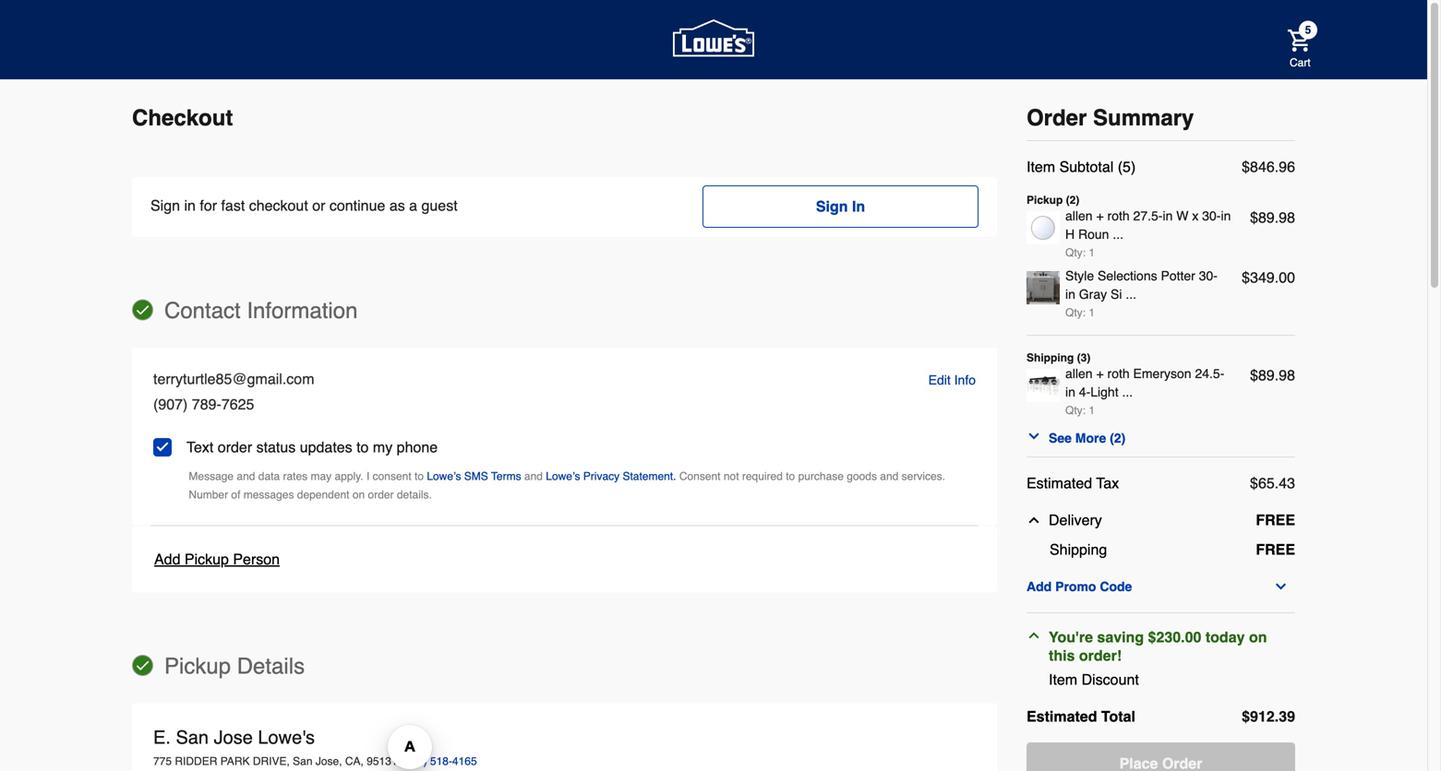 Task type: locate. For each thing, give the bounding box(es) containing it.
sign
[[150, 197, 180, 214], [816, 198, 848, 215]]

sign left in
[[816, 198, 848, 215]]

0 vertical spatial shipping
[[1027, 352, 1074, 365]]

san up ridder
[[176, 727, 209, 749]]

lowe's home improvement logo image
[[673, 0, 754, 80]]

$ 89 . 98 for allen + roth 27.5-in w x 30-in h roun ...
[[1250, 209, 1295, 226]]

order inside consent not required to purchase goods and services. number of messages dependent on order details.
[[368, 489, 394, 502]]

terms
[[491, 470, 521, 483]]

jose
[[214, 727, 253, 749]]

shipping for shipping (3)
[[1027, 352, 1074, 365]]

estimated for estimated total
[[1027, 709, 1097, 726]]

item
[[1027, 158, 1055, 175], [1049, 672, 1078, 689]]

0 vertical spatial qty: 1
[[1065, 247, 1095, 259]]

$ 89 . 98 down $ 846 . 96
[[1250, 209, 1295, 226]]

2 . from the top
[[1275, 209, 1279, 226]]

estimated up delivery
[[1027, 475, 1092, 492]]

chevron down image
[[1027, 429, 1041, 444]]

$ right the 24.5-
[[1250, 367, 1258, 384]]

qty: 1 down gray
[[1065, 307, 1095, 319]]

0 vertical spatial free
[[1256, 512, 1295, 529]]

3 1 from the top
[[1089, 404, 1095, 417]]

1 vertical spatial $ 89 . 98
[[1250, 367, 1295, 384]]

1 item image from the top
[[1027, 271, 1060, 305]]

region containing terryturtle85@gmail.com
[[132, 348, 997, 526]]

0 vertical spatial add
[[154, 551, 180, 568]]

dependent
[[297, 489, 349, 502]]

to left my
[[356, 439, 369, 456]]

1 vertical spatial qty:
[[1065, 307, 1086, 319]]

add promo code
[[1027, 580, 1132, 595]]

in
[[184, 197, 196, 214], [1163, 209, 1173, 223], [1221, 209, 1231, 223], [1065, 287, 1076, 302], [1065, 385, 1076, 400]]

1 $ 89 . 98 from the top
[[1250, 209, 1295, 226]]

discount
[[1082, 672, 1139, 689]]

5
[[1305, 24, 1311, 37]]

$ for estimated total
[[1242, 709, 1250, 726]]

pickup inside button
[[185, 551, 229, 568]]

chevron down image
[[1274, 580, 1289, 595]]

789-
[[192, 396, 221, 413]]

0 vertical spatial ...
[[1113, 227, 1124, 242]]

1 vertical spatial allen
[[1065, 367, 1093, 381]]

0 vertical spatial +
[[1096, 209, 1104, 223]]

san
[[176, 727, 209, 749], [293, 756, 313, 769]]

shipping (3)
[[1027, 352, 1091, 365]]

1 and from the left
[[237, 470, 255, 483]]

1 chevron up image from the top
[[1027, 513, 1041, 528]]

$ 89 . 98
[[1250, 209, 1295, 226], [1250, 367, 1295, 384]]

roth left 27.5-
[[1108, 209, 1130, 223]]

and right the terms
[[524, 470, 543, 483]]

$ 89 . 98 right the 24.5-
[[1250, 367, 1295, 384]]

65
[[1258, 475, 1275, 492]]

add for add promo code
[[1027, 580, 1052, 595]]

total
[[1101, 709, 1136, 726]]

1 horizontal spatial san
[[293, 756, 313, 769]]

estimated for estimated tax
[[1027, 475, 1092, 492]]

. for allen + roth 27.5-in w x 30-in h roun ...
[[1275, 209, 1279, 226]]

0 horizontal spatial sign
[[150, 197, 180, 214]]

item image left style
[[1027, 271, 1060, 305]]

1 vertical spatial item
[[1049, 672, 1078, 689]]

2 and from the left
[[524, 470, 543, 483]]

(2) right pickup
[[1066, 194, 1080, 207]]

checkmark image
[[134, 302, 151, 319]]

95131
[[367, 756, 398, 769]]

0 vertical spatial item image
[[1027, 271, 1060, 305]]

in left 4-
[[1065, 385, 1076, 400]]

free
[[1256, 512, 1295, 529], [1256, 542, 1295, 559]]

qty: for allen + roth 27.5-in w x 30-in h roun ...
[[1065, 247, 1086, 259]]

0 horizontal spatial and
[[237, 470, 255, 483]]

+ inside allen + roth emeryson 24.5- in 4-light ...
[[1096, 367, 1104, 381]]

on right today
[[1249, 629, 1267, 646]]

1 vertical spatial order
[[368, 489, 394, 502]]

terryturtle85@gmail.com
[[153, 371, 314, 388]]

$230.00
[[1148, 629, 1202, 646]]

1 qty: from the top
[[1065, 247, 1086, 259]]

pickup left the person
[[185, 551, 229, 568]]

more
[[1075, 431, 1106, 446]]

3 and from the left
[[880, 470, 899, 483]]

1 vertical spatial (2)
[[1110, 431, 1126, 446]]

(2)
[[1066, 194, 1080, 207], [1110, 431, 1126, 446]]

roth for emeryson
[[1108, 367, 1130, 381]]

912
[[1250, 709, 1275, 726]]

add inside button
[[154, 551, 180, 568]]

$ left '43'
[[1250, 475, 1258, 492]]

1 horizontal spatial order
[[368, 489, 394, 502]]

qty:
[[1065, 247, 1086, 259], [1065, 307, 1086, 319], [1065, 404, 1086, 417]]

see more (2)
[[1049, 431, 1126, 446]]

0 vertical spatial 1
[[1089, 247, 1095, 259]]

4165
[[452, 756, 477, 768]]

shipping down delivery
[[1050, 542, 1107, 559]]

. for estimated tax
[[1275, 475, 1279, 492]]

2 vertical spatial qty:
[[1065, 404, 1086, 417]]

checkmark image
[[134, 658, 151, 674]]

checkout
[[249, 197, 308, 214]]

order
[[1027, 105, 1087, 131]]

qty: down gray
[[1065, 307, 1086, 319]]

pickup right checkmark image
[[164, 654, 231, 679]]

region
[[132, 348, 997, 526]]

details.
[[397, 489, 432, 502]]

+ inside 'allen + roth 27.5-in w x 30-in h roun ...'
[[1096, 209, 1104, 223]]

3 qty: from the top
[[1065, 404, 1086, 417]]

lowe's
[[427, 470, 461, 483], [546, 470, 580, 483]]

chevron up image
[[1027, 513, 1041, 528], [1027, 629, 1041, 644]]

1 down gray
[[1089, 307, 1095, 319]]

0 vertical spatial pickup
[[185, 551, 229, 568]]

98 right the 24.5-
[[1279, 367, 1295, 384]]

0 horizontal spatial on
[[353, 489, 365, 502]]

5 . from the top
[[1275, 709, 1279, 726]]

4 . from the top
[[1275, 475, 1279, 492]]

may
[[311, 470, 332, 483]]

qty: for allen + roth emeryson 24.5- in 4-light ...
[[1065, 404, 1086, 417]]

item image down shipping (3)
[[1027, 369, 1060, 403]]

sign inside sign in button
[[816, 198, 848, 215]]

roth up the light
[[1108, 367, 1130, 381]]

2 89 from the top
[[1258, 367, 1275, 384]]

1 . from the top
[[1275, 158, 1279, 175]]

add for add pickup person
[[154, 551, 180, 568]]

sign for sign in for fast checkout or continue as a guest
[[150, 197, 180, 214]]

+ up the light
[[1096, 367, 1104, 381]]

pickup (2)
[[1027, 194, 1080, 207]]

1 vertical spatial add
[[1027, 580, 1052, 595]]

1 vertical spatial 1
[[1089, 307, 1095, 319]]

si
[[1111, 287, 1122, 302]]

0 vertical spatial 89
[[1258, 209, 1275, 226]]

qty: 1 down 4-
[[1065, 404, 1095, 417]]

518-
[[430, 756, 452, 768]]

item image for $ 89 . 98
[[1027, 369, 1060, 403]]

statement.
[[623, 470, 676, 483]]

... right the roun
[[1113, 227, 1124, 242]]

goods
[[847, 470, 877, 483]]

e. san jose lowe's region
[[132, 703, 997, 772]]

30- inside 'allen + roth 27.5-in w x 30-in h roun ...'
[[1202, 209, 1221, 223]]

1 horizontal spatial sign
[[816, 198, 848, 215]]

1 89 from the top
[[1258, 209, 1275, 226]]

2 98 from the top
[[1279, 367, 1295, 384]]

. for allen + roth emeryson 24.5- in 4-light ...
[[1275, 367, 1279, 384]]

allen down '(3)' at right
[[1065, 367, 1093, 381]]

2 roth from the top
[[1108, 367, 1130, 381]]

checkout
[[132, 105, 233, 131]]

1 98 from the top
[[1279, 209, 1295, 226]]

required
[[742, 470, 783, 483]]

1 1 from the top
[[1089, 247, 1095, 259]]

on down apply.
[[353, 489, 365, 502]]

1 allen from the top
[[1065, 209, 1093, 223]]

+
[[1096, 209, 1104, 223], [1096, 367, 1104, 381]]

2 qty: from the top
[[1065, 307, 1086, 319]]

0 vertical spatial 30-
[[1202, 209, 1221, 223]]

0 vertical spatial san
[[176, 727, 209, 749]]

lowe's left sms
[[427, 470, 461, 483]]

3 qty: 1 from the top
[[1065, 404, 1095, 417]]

add left promo at the right of page
[[1027, 580, 1052, 595]]

allen up "h"
[[1065, 209, 1093, 223]]

not
[[724, 470, 739, 483]]

0 vertical spatial item
[[1027, 158, 1055, 175]]

0 vertical spatial on
[[353, 489, 365, 502]]

order right text
[[218, 439, 252, 456]]

roth inside 'allen + roth 27.5-in w x 30-in h roun ...'
[[1108, 209, 1130, 223]]

1 vertical spatial on
[[1249, 629, 1267, 646]]

1 vertical spatial 89
[[1258, 367, 1275, 384]]

1 vertical spatial san
[[293, 756, 313, 769]]

0 vertical spatial qty:
[[1065, 247, 1086, 259]]

qty: 1 down "h"
[[1065, 247, 1095, 259]]

89 right the 24.5-
[[1258, 367, 1275, 384]]

$ 65 . 43
[[1250, 475, 1295, 492]]

qty: 1 for style selections potter 30- in gray si ...
[[1065, 307, 1095, 319]]

1 vertical spatial free
[[1256, 542, 1295, 559]]

2 vertical spatial qty: 1
[[1065, 404, 1095, 417]]

rates
[[283, 470, 308, 483]]

2 1 from the top
[[1089, 307, 1095, 319]]

sign for sign in
[[816, 198, 848, 215]]

lowe's home improvement cart image
[[1288, 30, 1310, 52]]

... right si
[[1126, 287, 1137, 302]]

1 vertical spatial shipping
[[1050, 542, 1107, 559]]

1 vertical spatial item image
[[1027, 369, 1060, 403]]

39
[[1279, 709, 1295, 726]]

0 vertical spatial roth
[[1108, 209, 1130, 223]]

89
[[1258, 209, 1275, 226], [1258, 367, 1275, 384]]

98 for allen + roth 27.5-in w x 30-in h roun ...
[[1279, 209, 1295, 226]]

1 horizontal spatial add
[[1027, 580, 1052, 595]]

order down consent
[[368, 489, 394, 502]]

sign left for
[[150, 197, 180, 214]]

phone
[[397, 439, 438, 456]]

1 down the roun
[[1089, 247, 1095, 259]]

0 vertical spatial (2)
[[1066, 194, 1080, 207]]

roth inside allen + roth emeryson 24.5- in 4-light ...
[[1108, 367, 1130, 381]]

style
[[1065, 269, 1094, 283]]

1 vertical spatial estimated
[[1027, 709, 1097, 726]]

code
[[1100, 580, 1132, 595]]

$ for allen + roth 27.5-in w x 30-in h roun ...
[[1250, 209, 1258, 226]]

order summary
[[1027, 105, 1194, 131]]

$ 912 . 39
[[1242, 709, 1295, 726]]

2 qty: 1 from the top
[[1065, 307, 1095, 319]]

on inside consent not required to purchase goods and services. number of messages dependent on order details.
[[353, 489, 365, 502]]

+ for emeryson
[[1096, 367, 1104, 381]]

and right goods
[[880, 470, 899, 483]]

qty: down "h"
[[1065, 247, 1086, 259]]

allen inside allen + roth emeryson 24.5- in 4-light ...
[[1065, 367, 1093, 381]]

1 for style selections potter 30- in gray si ...
[[1089, 307, 1095, 319]]

1 + from the top
[[1096, 209, 1104, 223]]

1 qty: 1 from the top
[[1065, 247, 1095, 259]]

2 allen from the top
[[1065, 367, 1093, 381]]

2 item image from the top
[[1027, 369, 1060, 403]]

chevron up image left the you're
[[1027, 629, 1041, 644]]

$ left the .00
[[1242, 269, 1250, 286]]

30- right x
[[1202, 209, 1221, 223]]

sms
[[464, 470, 488, 483]]

1 vertical spatial ...
[[1126, 287, 1137, 302]]

and up of
[[237, 470, 255, 483]]

$ down the 846
[[1250, 209, 1258, 226]]

1 down 4-
[[1089, 404, 1095, 417]]

1 vertical spatial chevron up image
[[1027, 629, 1041, 644]]

0 vertical spatial chevron up image
[[1027, 513, 1041, 528]]

item up pickup
[[1027, 158, 1055, 175]]

1 roth from the top
[[1108, 209, 1130, 223]]

(2) right more
[[1110, 431, 1126, 446]]

2 chevron up image from the top
[[1027, 629, 1041, 644]]

89 for allen + roth 27.5-in w x 30-in h roun ...
[[1258, 209, 1275, 226]]

...
[[1113, 227, 1124, 242], [1126, 287, 1137, 302], [1122, 385, 1133, 400]]

order
[[218, 439, 252, 456], [368, 489, 394, 502]]

1 estimated from the top
[[1027, 475, 1092, 492]]

item down this
[[1049, 672, 1078, 689]]

allen inside 'allen + roth 27.5-in w x 30-in h roun ...'
[[1065, 209, 1093, 223]]

promo
[[1055, 580, 1096, 595]]

info
[[954, 373, 976, 388]]

1 vertical spatial qty: 1
[[1065, 307, 1095, 319]]

.00
[[1275, 269, 1295, 286]]

98 down 96
[[1279, 209, 1295, 226]]

add left the person
[[154, 551, 180, 568]]

3 . from the top
[[1275, 367, 1279, 384]]

you're saving  $230.00  today on this order! link
[[1027, 629, 1288, 666]]

chevron up image left delivery
[[1027, 513, 1041, 528]]

san left jose,
[[293, 756, 313, 769]]

free down $ 65 . 43 at the right of page
[[1256, 512, 1295, 529]]

... inside the style selections potter 30- in gray si ...
[[1126, 287, 1137, 302]]

allen + roth emeryson 24.5- in 4-light ...
[[1065, 367, 1225, 400]]

$
[[1242, 158, 1250, 175], [1250, 209, 1258, 226], [1242, 269, 1250, 286], [1250, 367, 1258, 384], [1250, 475, 1258, 492], [1242, 709, 1250, 726]]

2 estimated from the top
[[1027, 709, 1097, 726]]

1 vertical spatial 98
[[1279, 367, 1295, 384]]

to right required
[[786, 470, 795, 483]]

1 vertical spatial roth
[[1108, 367, 1130, 381]]

allen + roth 27.5-in w x 30-in h roun ...
[[1065, 209, 1231, 242]]

+ up the roun
[[1096, 209, 1104, 223]]

pickup
[[185, 551, 229, 568], [164, 654, 231, 679]]

$ left 39
[[1242, 709, 1250, 726]]

0 vertical spatial 98
[[1279, 209, 1295, 226]]

0 vertical spatial allen
[[1065, 209, 1093, 223]]

2 + from the top
[[1096, 367, 1104, 381]]

0 horizontal spatial lowe's
[[427, 470, 461, 483]]

you're saving  $230.00  today on this order!
[[1049, 629, 1267, 665]]

30- inside the style selections potter 30- in gray si ...
[[1199, 269, 1218, 283]]

sign in
[[816, 198, 865, 215]]

... right the light
[[1122, 385, 1133, 400]]

1 vertical spatial 30-
[[1199, 269, 1218, 283]]

chevron up image inside the you're saving  $230.00  today on this order! link
[[1027, 629, 1041, 644]]

allen for allen + roth emeryson 24.5- in 4-light ...
[[1065, 367, 1093, 381]]

1 vertical spatial +
[[1096, 367, 1104, 381]]

2 horizontal spatial and
[[880, 470, 899, 483]]

add pickup person
[[154, 551, 280, 568]]

e.
[[153, 727, 171, 749]]

89 down $ 846 . 96
[[1258, 209, 1275, 226]]

on
[[353, 489, 365, 502], [1249, 629, 1267, 646]]

to up details.
[[415, 470, 424, 483]]

lowe's left 'privacy'
[[546, 470, 580, 483]]

2 vertical spatial 1
[[1089, 404, 1095, 417]]

$ for allen + roth emeryson 24.5- in 4-light ...
[[1250, 367, 1258, 384]]

30- right potter
[[1199, 269, 1218, 283]]

0 vertical spatial order
[[218, 439, 252, 456]]

0 horizontal spatial add
[[154, 551, 180, 568]]

2 vertical spatial ...
[[1122, 385, 1133, 400]]

text order status updates to my phone
[[187, 439, 438, 456]]

2 horizontal spatial to
[[786, 470, 795, 483]]

edit info
[[928, 373, 976, 388]]

estimated down item discount
[[1027, 709, 1097, 726]]

2 $ 89 . 98 from the top
[[1250, 367, 1295, 384]]

qty: down 4-
[[1065, 404, 1086, 417]]

$ left 96
[[1242, 158, 1250, 175]]

estimated
[[1027, 475, 1092, 492], [1027, 709, 1097, 726]]

1 free from the top
[[1256, 512, 1295, 529]]

0 vertical spatial $ 89 . 98
[[1250, 209, 1295, 226]]

shipping left '(3)' at right
[[1027, 352, 1074, 365]]

1 horizontal spatial and
[[524, 470, 543, 483]]

item image
[[1027, 271, 1060, 305], [1027, 369, 1060, 403]]

continue
[[329, 197, 385, 214]]

1 horizontal spatial on
[[1249, 629, 1267, 646]]

0 vertical spatial estimated
[[1027, 475, 1092, 492]]

1 horizontal spatial lowe's
[[546, 470, 580, 483]]

free up chevron down icon
[[1256, 542, 1295, 559]]

in down style
[[1065, 287, 1076, 302]]

0 horizontal spatial order
[[218, 439, 252, 456]]

(408) 518-4165 link
[[401, 756, 477, 769]]

gray
[[1079, 287, 1107, 302]]



Task type: vqa. For each thing, say whether or not it's contained in the screenshot.
for
yes



Task type: describe. For each thing, give the bounding box(es) containing it.
qty: for style selections potter 30- in gray si ...
[[1065, 307, 1086, 319]]

item discount
[[1049, 672, 1139, 689]]

$ 846 . 96
[[1242, 158, 1295, 175]]

person
[[233, 551, 280, 568]]

$ for style selections potter 30- in gray si ...
[[1242, 269, 1250, 286]]

see
[[1049, 431, 1072, 446]]

message and data rates may apply. i consent to lowe's sms terms and lowe's privacy statement.
[[189, 470, 676, 483]]

my
[[373, 439, 393, 456]]

purchase
[[798, 470, 844, 483]]

in right x
[[1221, 209, 1231, 223]]

fast
[[221, 197, 245, 214]]

in left for
[[184, 197, 196, 214]]

in left 'w' on the top right of the page
[[1163, 209, 1173, 223]]

89 for allen + roth emeryson 24.5- in 4-light ...
[[1258, 367, 1275, 384]]

in inside allen + roth emeryson 24.5- in 4-light ...
[[1065, 385, 1076, 400]]

add pickup person button
[[154, 549, 280, 571]]

park
[[220, 756, 250, 769]]

. for item subtotal (5)
[[1275, 158, 1279, 175]]

today
[[1206, 629, 1245, 646]]

text
[[187, 439, 214, 456]]

estimated total
[[1027, 709, 1136, 726]]

item subtotal (5)
[[1027, 158, 1136, 175]]

style selections potter 30- in gray si ...
[[1065, 269, 1218, 302]]

roth for 27.5-
[[1108, 209, 1130, 223]]

qty: 1 for allen + roth 27.5-in w x 30-in h roun ...
[[1065, 247, 1095, 259]]

item for item subtotal (5)
[[1027, 158, 1055, 175]]

0 horizontal spatial (2)
[[1066, 194, 1080, 207]]

pickup details
[[164, 654, 305, 679]]

... inside allen + roth emeryson 24.5- in 4-light ...
[[1122, 385, 1133, 400]]

cart
[[1290, 56, 1311, 69]]

saving
[[1097, 629, 1144, 646]]

item for item discount
[[1049, 672, 1078, 689]]

data
[[258, 470, 280, 483]]

2 free from the top
[[1256, 542, 1295, 559]]

this
[[1049, 648, 1075, 665]]

on inside you're saving  $230.00  today on this order!
[[1249, 629, 1267, 646]]

terryturtle85@gmail.com (907) 789-7625
[[153, 371, 314, 413]]

shipping for shipping
[[1050, 542, 1107, 559]]

light
[[1091, 385, 1119, 400]]

96
[[1279, 158, 1295, 175]]

in inside the style selections potter 30- in gray si ...
[[1065, 287, 1076, 302]]

1 horizontal spatial to
[[415, 470, 424, 483]]

$ for item subtotal (5)
[[1242, 158, 1250, 175]]

status
[[256, 439, 296, 456]]

27.5-
[[1133, 209, 1163, 223]]

1 for allen + roth emeryson 24.5- in 4-light ...
[[1089, 404, 1095, 417]]

sign in for fast checkout or continue as a guest
[[150, 197, 458, 214]]

tax
[[1096, 475, 1119, 492]]

consent
[[373, 470, 411, 483]]

to inside consent not required to purchase goods and services. number of messages dependent on order details.
[[786, 470, 795, 483]]

98 for allen + roth emeryson 24.5- in 4-light ...
[[1279, 367, 1295, 384]]

potter
[[1161, 269, 1196, 283]]

sign in button
[[703, 186, 979, 228]]

1 vertical spatial pickup
[[164, 654, 231, 679]]

1 for allen + roth 27.5-in w x 30-in h roun ...
[[1089, 247, 1095, 259]]

edit
[[928, 373, 951, 388]]

privacy
[[583, 470, 620, 483]]

for
[[200, 197, 217, 214]]

as
[[389, 197, 405, 214]]

2 lowe's from the left
[[546, 470, 580, 483]]

1 horizontal spatial (2)
[[1110, 431, 1126, 446]]

i
[[366, 470, 370, 483]]

24.5-
[[1195, 367, 1225, 381]]

emeryson
[[1133, 367, 1192, 381]]

349
[[1250, 269, 1275, 286]]

and inside consent not required to purchase goods and services. number of messages dependent on order details.
[[880, 470, 899, 483]]

message
[[189, 470, 234, 483]]

contact information
[[164, 298, 358, 324]]

$ 349 .00
[[1242, 269, 1295, 286]]

chevron up image for you're saving  $230.00  today on this order!
[[1027, 629, 1041, 644]]

... inside 'allen + roth 27.5-in w x 30-in h roun ...'
[[1113, 227, 1124, 242]]

846
[[1250, 158, 1275, 175]]

summary
[[1093, 105, 1194, 131]]

order!
[[1079, 648, 1122, 665]]

messages
[[244, 489, 294, 502]]

ca,
[[345, 756, 364, 769]]

of
[[231, 489, 240, 502]]

consent
[[679, 470, 721, 483]]

w
[[1176, 209, 1189, 223]]

0 horizontal spatial san
[[176, 727, 209, 749]]

qty: 1 for allen + roth emeryson 24.5- in 4-light ...
[[1065, 404, 1095, 417]]

a
[[409, 197, 417, 214]]

x
[[1192, 209, 1199, 223]]

(907)
[[153, 396, 188, 413]]

1 lowe's from the left
[[427, 470, 461, 483]]

ridder
[[175, 756, 217, 769]]

jose,
[[316, 756, 342, 769]]

e. san jose lowe's 775 ridder park drive, san jose, ca, 95131 (408) 518-4165
[[153, 727, 477, 769]]

(408)
[[401, 756, 427, 768]]

consent not required to purchase goods and services. number of messages dependent on order details.
[[189, 470, 945, 502]]

pickup
[[1027, 194, 1063, 207]]

chevron up image for delivery
[[1027, 513, 1041, 528]]

or
[[312, 197, 325, 214]]

edit info link
[[928, 369, 976, 391]]

you're
[[1049, 629, 1093, 646]]

delivery
[[1049, 512, 1102, 529]]

item image
[[1027, 211, 1060, 245]]

drive,
[[253, 756, 290, 769]]

allen for allen + roth 27.5-in w x 30-in h roun ...
[[1065, 209, 1093, 223]]

+ for 27.5-
[[1096, 209, 1104, 223]]

guest
[[421, 197, 458, 214]]

contact
[[164, 298, 241, 324]]

add promo code link
[[1027, 576, 1295, 598]]

(5)
[[1118, 158, 1136, 175]]

0 horizontal spatial to
[[356, 439, 369, 456]]

subtotal
[[1060, 158, 1114, 175]]

$ 89 . 98 for allen + roth emeryson 24.5- in 4-light ...
[[1250, 367, 1295, 384]]

. for estimated total
[[1275, 709, 1279, 726]]

selections
[[1098, 269, 1157, 283]]

$ for estimated tax
[[1250, 475, 1258, 492]]

item image for $ 349 .00
[[1027, 271, 1060, 305]]

apply.
[[335, 470, 363, 483]]



